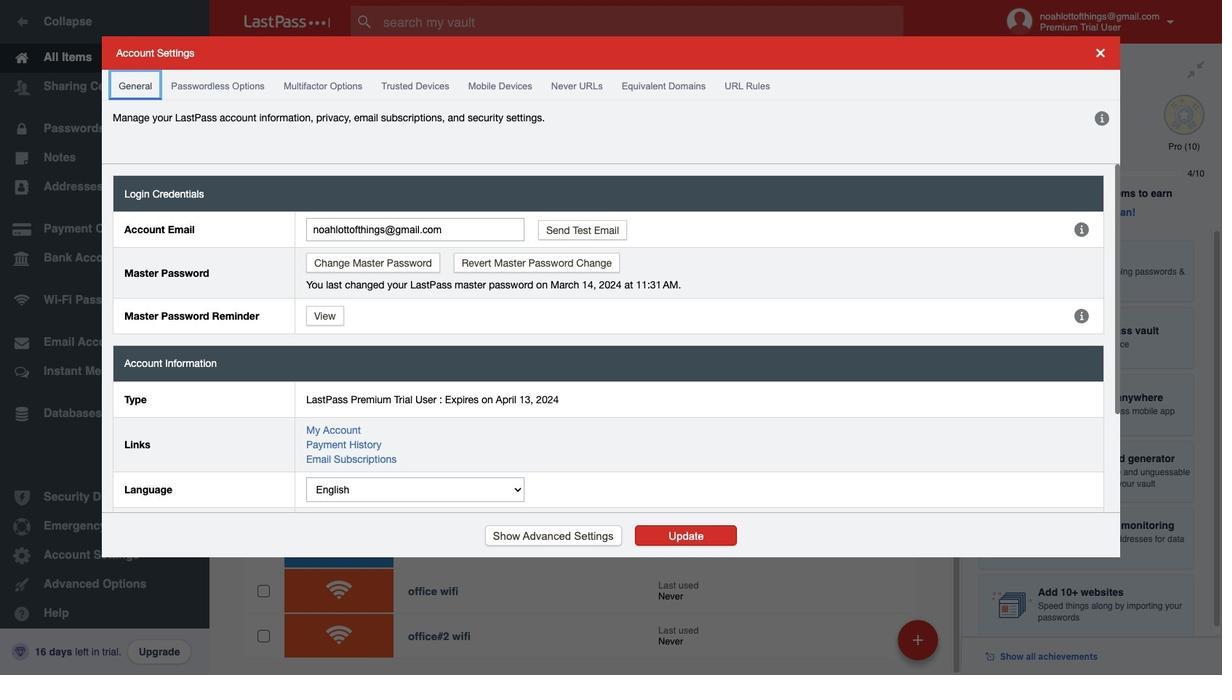Task type: vqa. For each thing, say whether or not it's contained in the screenshot.
New item NAVIGATION
yes



Task type: describe. For each thing, give the bounding box(es) containing it.
new item navigation
[[893, 616, 947, 676]]

vault options navigation
[[210, 44, 962, 87]]



Task type: locate. For each thing, give the bounding box(es) containing it.
lastpass image
[[244, 15, 330, 28]]

Search search field
[[351, 6, 932, 38]]

main navigation navigation
[[0, 0, 210, 676]]

search my vault text field
[[351, 6, 932, 38]]

new item image
[[913, 636, 923, 646]]



